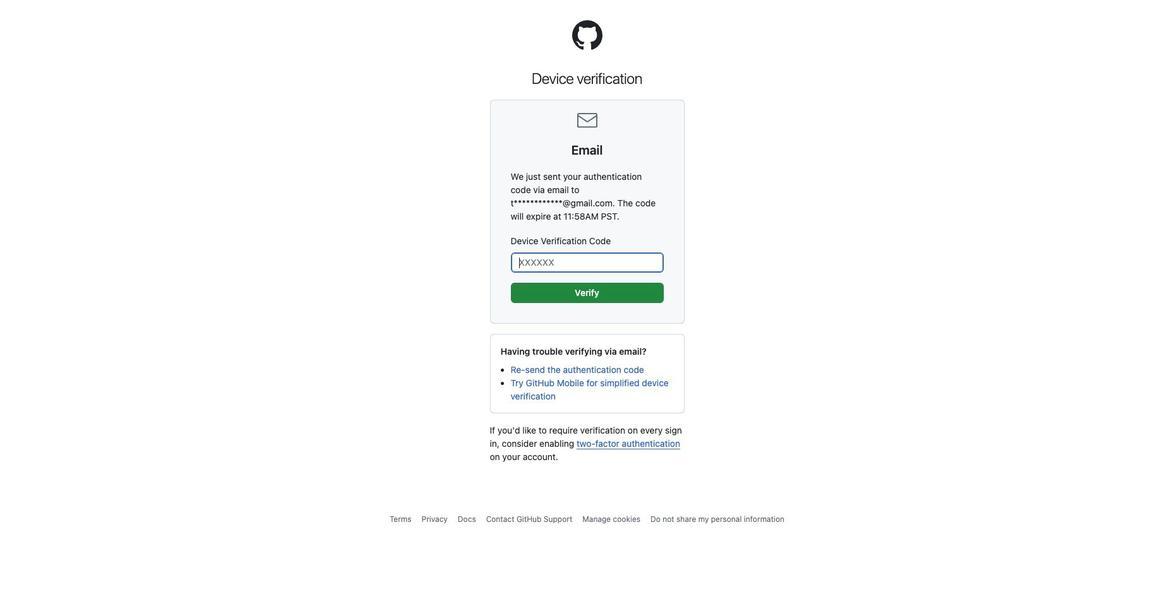 Task type: locate. For each thing, give the bounding box(es) containing it.
homepage image
[[572, 20, 603, 51]]



Task type: describe. For each thing, give the bounding box(es) containing it.
XXXXXX text field
[[511, 253, 664, 273]]



Task type: vqa. For each thing, say whether or not it's contained in the screenshot.
'Homepage' icon
yes



